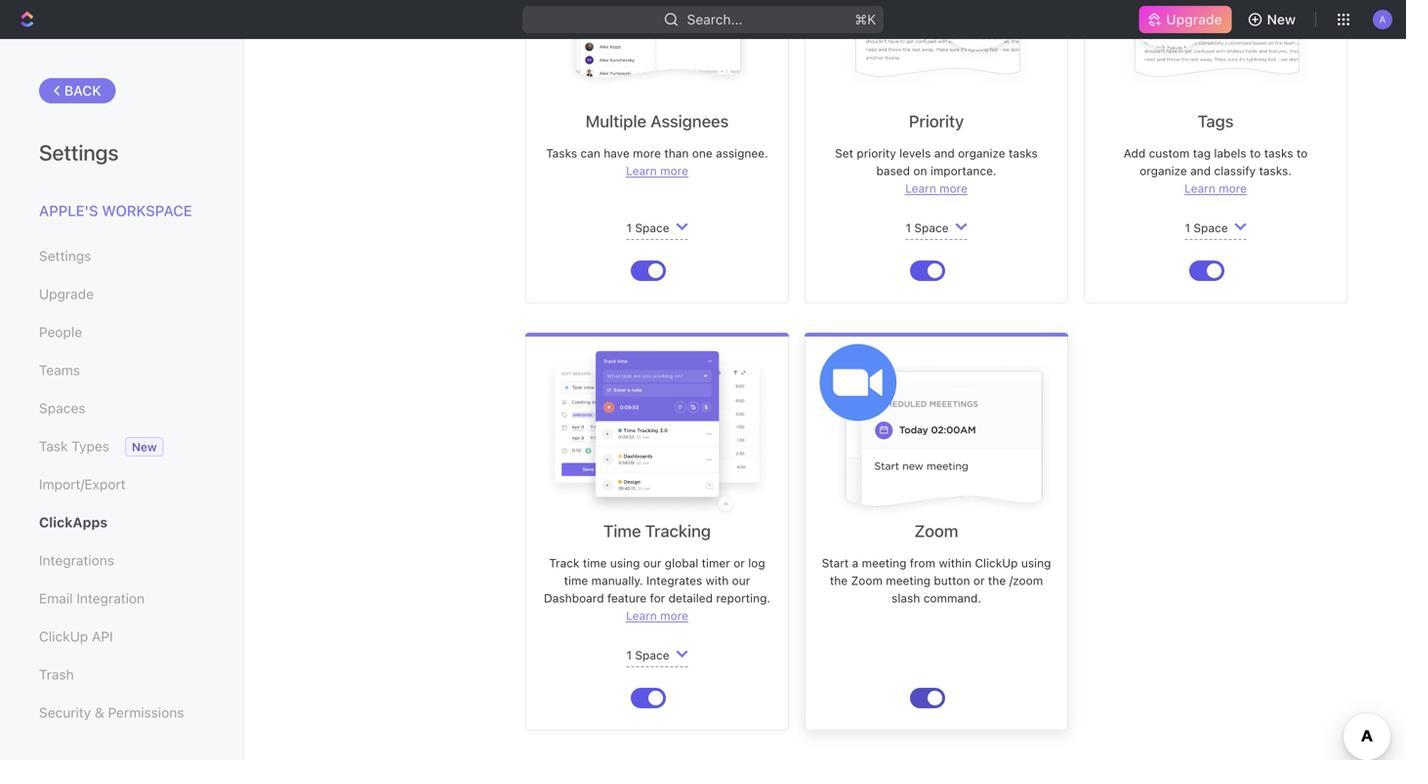 Task type: describe. For each thing, give the bounding box(es) containing it.
with
[[706, 574, 729, 588]]

tracking
[[645, 521, 711, 541]]

integrations
[[39, 553, 114, 569]]

importance.
[[931, 164, 997, 178]]

learn inside add custom tag labels to tasks to organize and classify tasks. learn more
[[1185, 182, 1216, 195]]

tasks can have more than one assignee. learn more
[[546, 146, 768, 178]]

0 horizontal spatial our
[[643, 557, 662, 570]]

or inside the track time using our global timer or log time manually. integrates with our dashboard feature for detailed reporting. learn more
[[734, 557, 745, 570]]

global
[[665, 557, 699, 570]]

can
[[581, 146, 600, 160]]

1 space for priority
[[906, 221, 949, 235]]

apple's workspace
[[39, 202, 192, 219]]

track
[[549, 557, 580, 570]]

tags
[[1198, 111, 1234, 131]]

1 horizontal spatial upgrade
[[1166, 11, 1222, 27]]

import/export
[[39, 477, 126, 493]]

learn inside tasks can have more than one assignee. learn more
[[626, 164, 657, 178]]

more down than
[[660, 164, 688, 178]]

1 space for multiple assignees
[[626, 221, 669, 235]]

organize inside add custom tag labels to tasks to organize and classify tasks. learn more
[[1140, 164, 1187, 178]]

tasks.
[[1259, 164, 1292, 178]]

set priority levels and organize tasks based on importance. learn more
[[835, 146, 1038, 195]]

spaces link
[[39, 392, 204, 425]]

&
[[95, 705, 104, 721]]

clickup inside settings element
[[39, 629, 88, 645]]

priority
[[909, 111, 964, 131]]

settings link
[[39, 240, 204, 273]]

organize inside set priority levels and organize tasks based on importance. learn more
[[958, 146, 1006, 160]]

learn more link down for
[[626, 609, 688, 623]]

log
[[748, 557, 765, 570]]

back link
[[39, 78, 116, 104]]

using inside the track time using our global timer or log time manually. integrates with our dashboard feature for detailed reporting. learn more
[[610, 557, 640, 570]]

detailed
[[669, 592, 713, 605]]

multiple assignees
[[586, 111, 729, 131]]

on
[[913, 164, 927, 178]]

⌘k
[[855, 11, 876, 27]]

1 horizontal spatial upgrade link
[[1139, 6, 1232, 33]]

using inside start a meeting from within clickup using the zoom meeting button or the /zoom slash command.
[[1021, 557, 1051, 570]]

dashboard
[[544, 592, 604, 605]]

permissions
[[108, 705, 184, 721]]

priority
[[857, 146, 896, 160]]

1 for tags
[[1185, 221, 1190, 235]]

space down for
[[635, 649, 669, 663]]

1 vertical spatial time
[[564, 574, 588, 588]]

and inside add custom tag labels to tasks to organize and classify tasks. learn more
[[1190, 164, 1211, 178]]

button
[[934, 574, 970, 588]]

2 settings from the top
[[39, 248, 91, 264]]

apple's
[[39, 202, 98, 219]]

integration
[[76, 591, 145, 607]]

teams
[[39, 362, 80, 378]]

within
[[939, 557, 972, 570]]

feature
[[607, 592, 647, 605]]

clickapps link
[[39, 506, 204, 540]]

from
[[910, 557, 936, 570]]

based
[[876, 164, 910, 178]]

integrations link
[[39, 544, 204, 578]]

tasks
[[546, 146, 577, 160]]

learn more link for tags
[[1185, 182, 1247, 195]]

clickup inside start a meeting from within clickup using the zoom meeting button or the /zoom slash command.
[[975, 557, 1018, 570]]

have
[[604, 146, 630, 160]]

1 vertical spatial upgrade link
[[39, 278, 204, 311]]

back
[[64, 83, 101, 99]]

one
[[692, 146, 713, 160]]

new inside settings element
[[132, 440, 157, 454]]

1 vertical spatial meeting
[[886, 574, 931, 588]]

than
[[664, 146, 689, 160]]

time
[[604, 521, 641, 541]]

more inside the track time using our global timer or log time manually. integrates with our dashboard feature for detailed reporting. learn more
[[660, 609, 688, 623]]

people
[[39, 324, 82, 340]]

0 vertical spatial meeting
[[862, 557, 907, 570]]

security & permissions link
[[39, 697, 204, 730]]

classify
[[1214, 164, 1256, 178]]



Task type: locate. For each thing, give the bounding box(es) containing it.
task
[[39, 438, 68, 455]]

a
[[852, 557, 859, 570]]

new
[[1267, 11, 1296, 27], [132, 440, 157, 454]]

0 horizontal spatial tasks
[[1009, 146, 1038, 160]]

1 horizontal spatial and
[[1190, 164, 1211, 178]]

0 horizontal spatial using
[[610, 557, 640, 570]]

zoom
[[915, 521, 958, 541], [851, 574, 883, 588]]

email
[[39, 591, 73, 607]]

1 the from the left
[[830, 574, 848, 588]]

1 horizontal spatial tasks
[[1264, 146, 1293, 160]]

upgrade inside settings element
[[39, 286, 94, 302]]

learn inside set priority levels and organize tasks based on importance. learn more
[[905, 182, 936, 195]]

1 space down add custom tag labels to tasks to organize and classify tasks. learn more
[[1185, 221, 1228, 235]]

learn down tag
[[1185, 182, 1216, 195]]

using up /zoom
[[1021, 557, 1051, 570]]

1 vertical spatial upgrade
[[39, 286, 94, 302]]

clickapps
[[39, 515, 108, 531]]

learn down have
[[626, 164, 657, 178]]

more inside set priority levels and organize tasks based on importance. learn more
[[940, 182, 968, 195]]

0 vertical spatial clickup
[[975, 557, 1018, 570]]

0 horizontal spatial upgrade link
[[39, 278, 204, 311]]

tasks for tags
[[1264, 146, 1293, 160]]

upgrade left new button
[[1166, 11, 1222, 27]]

email integration
[[39, 591, 145, 607]]

command.
[[924, 592, 981, 605]]

zoom up the from
[[915, 521, 958, 541]]

time up manually. at the bottom left
[[583, 557, 607, 570]]

learn more link down than
[[626, 164, 688, 178]]

security
[[39, 705, 91, 721]]

spaces
[[39, 400, 85, 417]]

or left log
[[734, 557, 745, 570]]

1 horizontal spatial the
[[988, 574, 1006, 588]]

more down importance. at the top of the page
[[940, 182, 968, 195]]

1 vertical spatial our
[[732, 574, 750, 588]]

learn down feature
[[626, 609, 657, 623]]

1 horizontal spatial zoom
[[915, 521, 958, 541]]

tasks inside set priority levels and organize tasks based on importance. learn more
[[1009, 146, 1038, 160]]

1 space
[[626, 221, 669, 235], [906, 221, 949, 235], [1185, 221, 1228, 235], [626, 649, 669, 663]]

trash
[[39, 667, 74, 683]]

1 space down for
[[626, 649, 669, 663]]

clickup up /zoom
[[975, 557, 1018, 570]]

tag
[[1193, 146, 1211, 160]]

1 space for tags
[[1185, 221, 1228, 235]]

levels
[[900, 146, 931, 160]]

assignees
[[651, 111, 729, 131]]

1 space down on
[[906, 221, 949, 235]]

new inside button
[[1267, 11, 1296, 27]]

security & permissions
[[39, 705, 184, 721]]

1 space down tasks can have more than one assignee. learn more
[[626, 221, 669, 235]]

start
[[822, 557, 849, 570]]

our
[[643, 557, 662, 570], [732, 574, 750, 588]]

0 vertical spatial our
[[643, 557, 662, 570]]

0 vertical spatial or
[[734, 557, 745, 570]]

email integration link
[[39, 583, 204, 616]]

2 using from the left
[[1021, 557, 1051, 570]]

custom
[[1149, 146, 1190, 160]]

meeting up slash
[[886, 574, 931, 588]]

time tracking
[[604, 521, 711, 541]]

add
[[1124, 146, 1146, 160]]

learn more link down on
[[905, 182, 968, 195]]

0 vertical spatial time
[[583, 557, 607, 570]]

using
[[610, 557, 640, 570], [1021, 557, 1051, 570]]

0 horizontal spatial organize
[[958, 146, 1006, 160]]

1 down add custom tag labels to tasks to organize and classify tasks. learn more
[[1185, 221, 1190, 235]]

our up integrates
[[643, 557, 662, 570]]

learn more link for priority
[[905, 182, 968, 195]]

clickup api link
[[39, 621, 204, 654]]

slash
[[892, 592, 920, 605]]

0 horizontal spatial to
[[1250, 146, 1261, 160]]

our up reporting.
[[732, 574, 750, 588]]

task types
[[39, 438, 109, 455]]

1 to from the left
[[1250, 146, 1261, 160]]

1 horizontal spatial to
[[1297, 146, 1308, 160]]

teams link
[[39, 354, 204, 387]]

1 vertical spatial new
[[132, 440, 157, 454]]

clickup up trash
[[39, 629, 88, 645]]

settings element
[[0, 39, 244, 761]]

1 settings from the top
[[39, 140, 119, 165]]

learn more link down classify
[[1185, 182, 1247, 195]]

learn down on
[[905, 182, 936, 195]]

1 using from the left
[[610, 557, 640, 570]]

1 tasks from the left
[[1009, 146, 1038, 160]]

/zoom
[[1009, 574, 1043, 588]]

tasks
[[1009, 146, 1038, 160], [1264, 146, 1293, 160]]

1 horizontal spatial or
[[974, 574, 985, 588]]

search...
[[687, 11, 743, 27]]

the
[[830, 574, 848, 588], [988, 574, 1006, 588]]

tasks inside add custom tag labels to tasks to organize and classify tasks. learn more
[[1264, 146, 1293, 160]]

upgrade link down settings link
[[39, 278, 204, 311]]

using up manually. at the bottom left
[[610, 557, 640, 570]]

0 vertical spatial upgrade
[[1166, 11, 1222, 27]]

trash link
[[39, 659, 204, 692]]

api
[[92, 629, 113, 645]]

clickup api
[[39, 629, 113, 645]]

and
[[934, 146, 955, 160], [1190, 164, 1211, 178]]

learn
[[626, 164, 657, 178], [905, 182, 936, 195], [1185, 182, 1216, 195], [626, 609, 657, 623]]

types
[[72, 438, 109, 455]]

1 vertical spatial zoom
[[851, 574, 883, 588]]

0 horizontal spatial zoom
[[851, 574, 883, 588]]

clickup
[[975, 557, 1018, 570], [39, 629, 88, 645]]

0 vertical spatial zoom
[[915, 521, 958, 541]]

meeting
[[862, 557, 907, 570], [886, 574, 931, 588]]

assignee.
[[716, 146, 768, 160]]

set
[[835, 146, 854, 160]]

or inside start a meeting from within clickup using the zoom meeting button or the /zoom slash command.
[[974, 574, 985, 588]]

to
[[1250, 146, 1261, 160], [1297, 146, 1308, 160]]

tasks for priority
[[1009, 146, 1038, 160]]

timer
[[702, 557, 730, 570]]

1 vertical spatial clickup
[[39, 629, 88, 645]]

import/export link
[[39, 468, 204, 501]]

zoom inside start a meeting from within clickup using the zoom meeting button or the /zoom slash command.
[[851, 574, 883, 588]]

and up importance. at the top of the page
[[934, 146, 955, 160]]

or
[[734, 557, 745, 570], [974, 574, 985, 588]]

0 horizontal spatial clickup
[[39, 629, 88, 645]]

multiple
[[586, 111, 647, 131]]

more inside add custom tag labels to tasks to organize and classify tasks. learn more
[[1219, 182, 1247, 195]]

upgrade link
[[1139, 6, 1232, 33], [39, 278, 204, 311]]

settings
[[39, 140, 119, 165], [39, 248, 91, 264]]

1 for priority
[[906, 221, 911, 235]]

upgrade
[[1166, 11, 1222, 27], [39, 286, 94, 302]]

settings down the apple's
[[39, 248, 91, 264]]

0 vertical spatial upgrade link
[[1139, 6, 1232, 33]]

1 horizontal spatial clickup
[[975, 557, 1018, 570]]

a
[[1379, 13, 1386, 25]]

1 for multiple assignees
[[626, 221, 632, 235]]

meeting right a
[[862, 557, 907, 570]]

workspace
[[102, 202, 192, 219]]

1 horizontal spatial our
[[732, 574, 750, 588]]

upgrade link left new button
[[1139, 6, 1232, 33]]

2 the from the left
[[988, 574, 1006, 588]]

0 horizontal spatial and
[[934, 146, 955, 160]]

2 to from the left
[[1297, 146, 1308, 160]]

space down add custom tag labels to tasks to organize and classify tasks. learn more
[[1194, 221, 1228, 235]]

1 down feature
[[626, 649, 632, 663]]

0 horizontal spatial the
[[830, 574, 848, 588]]

0 vertical spatial settings
[[39, 140, 119, 165]]

manually.
[[591, 574, 643, 588]]

0 vertical spatial organize
[[958, 146, 1006, 160]]

more
[[633, 146, 661, 160], [660, 164, 688, 178], [940, 182, 968, 195], [1219, 182, 1247, 195], [660, 609, 688, 623]]

new button
[[1240, 4, 1308, 35]]

learn more link for multiple assignees
[[626, 164, 688, 178]]

more left than
[[633, 146, 661, 160]]

or right button
[[974, 574, 985, 588]]

organize
[[958, 146, 1006, 160], [1140, 164, 1187, 178]]

settings up the apple's
[[39, 140, 119, 165]]

more down the detailed
[[660, 609, 688, 623]]

and down tag
[[1190, 164, 1211, 178]]

0 vertical spatial and
[[934, 146, 955, 160]]

1 down based
[[906, 221, 911, 235]]

0 horizontal spatial upgrade
[[39, 286, 94, 302]]

people link
[[39, 316, 204, 349]]

1 horizontal spatial organize
[[1140, 164, 1187, 178]]

1 vertical spatial organize
[[1140, 164, 1187, 178]]

space for tags
[[1194, 221, 1228, 235]]

0 horizontal spatial or
[[734, 557, 745, 570]]

upgrade up people
[[39, 286, 94, 302]]

space for multiple assignees
[[635, 221, 669, 235]]

0 vertical spatial new
[[1267, 11, 1296, 27]]

the down start
[[830, 574, 848, 588]]

2 tasks from the left
[[1264, 146, 1293, 160]]

zoom down a
[[851, 574, 883, 588]]

space down tasks can have more than one assignee. learn more
[[635, 221, 669, 235]]

1 vertical spatial and
[[1190, 164, 1211, 178]]

1 down tasks can have more than one assignee. learn more
[[626, 221, 632, 235]]

the left /zoom
[[988, 574, 1006, 588]]

integrates
[[646, 574, 702, 588]]

a button
[[1367, 4, 1398, 35]]

time
[[583, 557, 607, 570], [564, 574, 588, 588]]

1
[[626, 221, 632, 235], [906, 221, 911, 235], [1185, 221, 1190, 235], [626, 649, 632, 663]]

1 vertical spatial settings
[[39, 248, 91, 264]]

organize down the custom on the top right
[[1140, 164, 1187, 178]]

space for priority
[[914, 221, 949, 235]]

learn inside the track time using our global timer or log time manually. integrates with our dashboard feature for detailed reporting. learn more
[[626, 609, 657, 623]]

1 horizontal spatial new
[[1267, 11, 1296, 27]]

1 horizontal spatial using
[[1021, 557, 1051, 570]]

track time using our global timer or log time manually. integrates with our dashboard feature for detailed reporting. learn more
[[544, 557, 770, 623]]

labels
[[1214, 146, 1247, 160]]

0 horizontal spatial new
[[132, 440, 157, 454]]

reporting.
[[716, 592, 770, 605]]

space down set priority levels and organize tasks based on importance. learn more
[[914, 221, 949, 235]]

organize up importance. at the top of the page
[[958, 146, 1006, 160]]

add custom tag labels to tasks to organize and classify tasks. learn more
[[1124, 146, 1308, 195]]

start a meeting from within clickup using the zoom meeting button or the /zoom slash command.
[[822, 557, 1051, 605]]

time up dashboard
[[564, 574, 588, 588]]

1 vertical spatial or
[[974, 574, 985, 588]]

more down classify
[[1219, 182, 1247, 195]]

for
[[650, 592, 665, 605]]

and inside set priority levels and organize tasks based on importance. learn more
[[934, 146, 955, 160]]



Task type: vqa. For each thing, say whether or not it's contained in the screenshot.
"more" within the Add custom tag labels to tasks to organize and classify tasks. Learn more
yes



